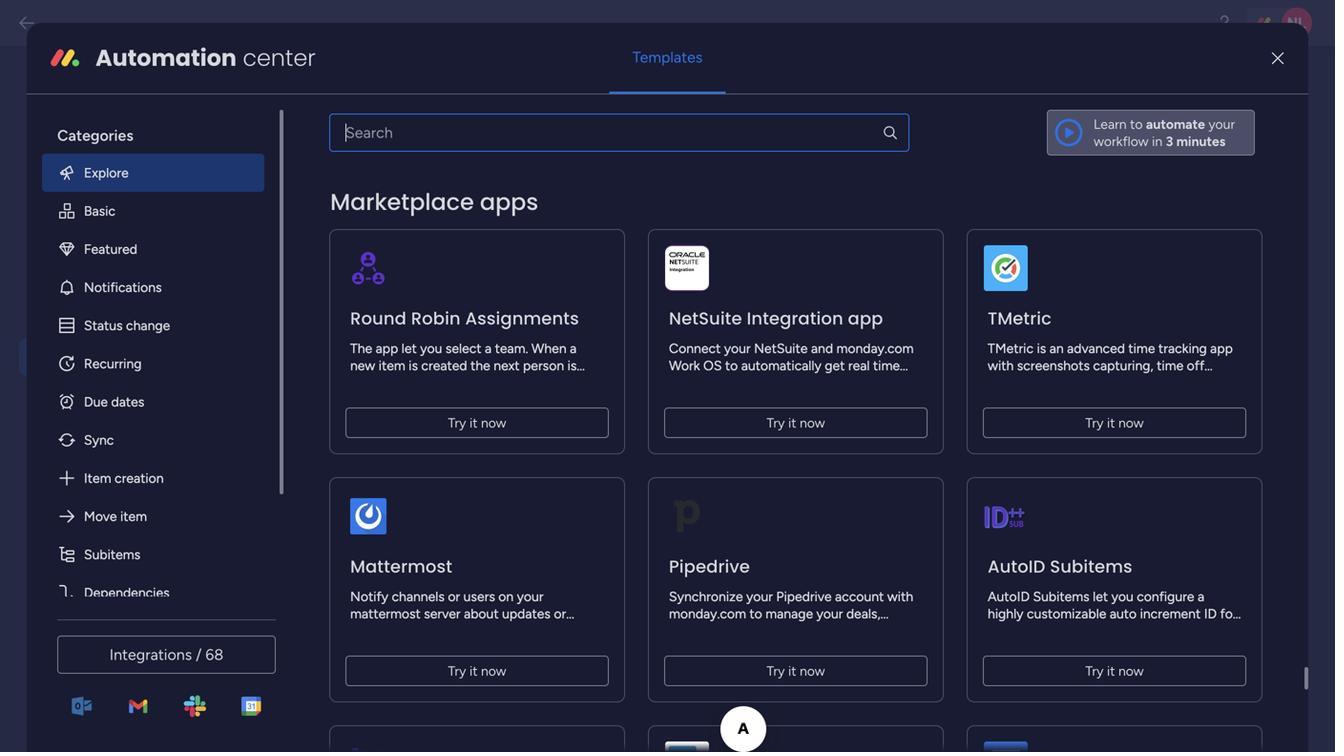 Task type: vqa. For each thing, say whether or not it's contained in the screenshot.
Basic option
yes



Task type: locate. For each thing, give the bounding box(es) containing it.
app up real
[[848, 306, 883, 331]]

important
[[532, 404, 595, 421]]

the for the api documentation can be found at developers.monday.com
[[374, 261, 398, 278]]

1 vertical spatial on
[[444, 623, 459, 639]]

1 vertical spatial new
[[350, 357, 375, 374]]

68
[[206, 646, 224, 664]]

it down auto
[[1107, 663, 1116, 679]]

billing button
[[19, 380, 241, 418]]

a up id
[[1198, 588, 1205, 605]]

with up calendar, at the right of page
[[988, 357, 1014, 374]]

monday up keep
[[610, 383, 662, 400]]

0 vertical spatial the
[[374, 261, 398, 278]]

0 horizontal spatial account
[[119, 641, 181, 661]]

and inside netsuite integration app connect your netsuite and monday.com work os to automatically get real time data visibility
[[811, 340, 833, 356]]

with up the them
[[888, 588, 914, 605]]

netsuite up automatically
[[754, 340, 808, 356]]

1 vertical spatial team.
[[450, 374, 484, 391]]

1 vertical spatial item
[[120, 508, 147, 524]]

learn more link
[[33, 120, 241, 142]]

featured option
[[42, 230, 264, 268]]

monday.com up real
[[837, 340, 914, 356]]

1 horizontal spatial or
[[554, 605, 566, 622]]

try it now button down board
[[346, 656, 609, 686]]

monday.com
[[837, 340, 914, 356], [669, 605, 746, 622]]

contacts
[[669, 623, 722, 639]]

the inside the monday app api gives you powerful capabilities in order to enhance your monday app experience. it's very important to keep your api token secure.
[[374, 361, 398, 379]]

app down round
[[376, 340, 398, 356]]

now inside pipedrive synchronize your pipedrive account with monday.com to manage your deals, contacts and activities and convert them into workflows. try it now
[[800, 663, 825, 679]]

2 vertical spatial the
[[374, 361, 398, 379]]

off
[[1187, 357, 1205, 374]]

activities
[[751, 623, 805, 639]]

the inside round robin assignments the app let you select a team. when a new item is created the next person is picked from this team.
[[471, 357, 490, 374]]

it for app
[[788, 415, 797, 431]]

your up the minutes
[[1209, 116, 1236, 132]]

0 horizontal spatial monday
[[401, 361, 453, 379]]

new up picked
[[350, 357, 375, 374]]

try
[[448, 415, 466, 431], [767, 415, 785, 431], [1086, 415, 1104, 431], [448, 663, 466, 679], [767, 663, 785, 679], [1086, 663, 1104, 679]]

subitems
[[988, 623, 1043, 639]]

the up capabilities
[[374, 361, 398, 379]]

try it now button for channels
[[346, 656, 609, 686]]

api inside the api documentation can be found at developers.monday.com
[[401, 261, 423, 278]]

try it now button down order
[[346, 407, 609, 438]]

0 horizontal spatial is
[[409, 357, 418, 374]]

an
[[1050, 340, 1064, 356]]

it down about
[[470, 663, 478, 679]]

1 vertical spatial or
[[554, 605, 566, 622]]

configure
[[1137, 588, 1195, 605]]

monday.com inside pipedrive synchronize your pipedrive account with monday.com to manage your deals, contacts and activities and convert them into workflows. try it now
[[669, 605, 746, 622]]

created
[[421, 357, 467, 374]]

minutes
[[1177, 133, 1226, 149]]

the api documentation can be found at developers.monday.com
[[374, 261, 629, 300]]

0 vertical spatial with
[[988, 357, 1014, 374]]

Search for a column type search field
[[329, 113, 910, 152]]

with inside tmetric tmetric is an advanced time tracking app with screenshots capturing, time off calendar, payroll, billing & invoicing
[[988, 357, 1014, 374]]

tracking
[[1159, 340, 1207, 356]]

can
[[529, 261, 552, 278]]

the for the monday app api gives you powerful capabilities in order to enhance your monday app experience. it's very important to keep your api token secure.
[[374, 361, 398, 379]]

users
[[72, 263, 115, 283]]

your down about
[[463, 623, 489, 639]]

1 vertical spatial the
[[350, 340, 372, 356]]

tidy up
[[72, 473, 130, 493]]

try it now down auto
[[1086, 663, 1144, 679]]

0 horizontal spatial you
[[420, 340, 442, 356]]

0 vertical spatial in
[[1152, 133, 1163, 149]]

0 horizontal spatial item
[[120, 508, 147, 524]]

to inside netsuite integration app connect your netsuite and monday.com work os to automatically get real time data visibility
[[725, 357, 738, 374]]

administration
[[33, 81, 224, 116]]

team. down created
[[450, 374, 484, 391]]

is up from
[[409, 357, 418, 374]]

you up auto
[[1112, 588, 1134, 605]]

try it now button down auto
[[983, 656, 1247, 686]]

1 horizontal spatial pipedrive
[[776, 588, 832, 605]]

in the new api there are only personal api tokens
[[317, 203, 589, 218]]

0 horizontal spatial the
[[330, 203, 349, 218]]

1 vertical spatial token
[[401, 139, 439, 156]]

0 horizontal spatial on
[[444, 623, 459, 639]]

try it now down billing
[[1086, 415, 1144, 431]]

new right "in"
[[352, 203, 375, 218]]

dependencies
[[84, 584, 170, 601]]

1 horizontal spatial with
[[988, 357, 1014, 374]]

account inside cross account copier
[[119, 641, 181, 661]]

categories list box
[[42, 110, 284, 612]]

0 vertical spatial monday
[[401, 361, 453, 379]]

token right 'v2'
[[382, 86, 438, 112]]

2 horizontal spatial is
[[1037, 340, 1047, 356]]

the right dapulse info image
[[374, 261, 398, 278]]

1 horizontal spatial monday.com
[[837, 340, 914, 356]]

0 horizontal spatial with
[[888, 588, 914, 605]]

learn inside administration learn more
[[33, 122, 69, 139]]

1 horizontal spatial learn
[[1094, 116, 1127, 132]]

directory
[[139, 515, 208, 535]]

netsuite up connect
[[669, 306, 742, 331]]

new
[[352, 203, 375, 218], [350, 357, 375, 374]]

1 horizontal spatial the
[[471, 357, 490, 374]]

tmetric tmetric is an advanced time tracking app with screenshots capturing, time off calendar, payroll, billing & invoicing
[[988, 306, 1233, 391]]

api up the developers.monday.com link
[[401, 261, 423, 278]]

now down activities
[[800, 663, 825, 679]]

noah lott image
[[1282, 8, 1313, 38]]

2 autoid from the top
[[988, 588, 1030, 605]]

1 horizontal spatial you
[[547, 361, 570, 379]]

tmetric up an
[[988, 306, 1052, 331]]

or right updates at the left
[[554, 605, 566, 622]]

you inside the monday app api gives you powerful capabilities in order to enhance your monday app experience. it's very important to keep your api token secure.
[[547, 361, 570, 379]]

1 vertical spatial netsuite
[[754, 340, 808, 356]]

move item
[[84, 508, 147, 524]]

to right the os on the right
[[725, 357, 738, 374]]

now for app
[[800, 415, 825, 431]]

it down activities
[[788, 663, 797, 679]]

1 tmetric from the top
[[988, 306, 1052, 331]]

it down automatically
[[788, 415, 797, 431]]

integrations
[[110, 646, 192, 664]]

0 vertical spatial you
[[420, 340, 442, 356]]

now down &
[[1119, 415, 1144, 431]]

time up invoicing
[[1157, 357, 1184, 374]]

1 vertical spatial pipedrive
[[776, 588, 832, 605]]

app
[[848, 306, 883, 331], [376, 340, 398, 356], [1211, 340, 1233, 356], [457, 361, 481, 379], [374, 404, 398, 421]]

1 vertical spatial with
[[888, 588, 914, 605]]

you down when
[[547, 361, 570, 379]]

api down status
[[72, 347, 97, 367]]

autoid
[[988, 554, 1046, 579], [988, 588, 1030, 605]]

0 vertical spatial tmetric
[[988, 306, 1052, 331]]

now down order
[[481, 415, 507, 431]]

the up the monday icon
[[350, 340, 372, 356]]

invoicing
[[1142, 374, 1196, 391]]

api up order
[[484, 361, 506, 379]]

try inside pipedrive synchronize your pipedrive account with monday.com to manage your deals, contacts and activities and convert them into workflows. try it now
[[767, 663, 785, 679]]

apps
[[72, 557, 111, 577]]

board
[[492, 623, 527, 639]]

0 vertical spatial pipedrive
[[669, 554, 750, 579]]

1 vertical spatial autoid
[[988, 588, 1030, 605]]

0 vertical spatial account
[[835, 588, 884, 605]]

developers.monday.com link
[[374, 283, 530, 300]]

you inside "autoid subitems autoid subitems let you configure a highly customizable auto increment id for subitems"
[[1112, 588, 1134, 605]]

it left the it's
[[470, 415, 478, 431]]

content directory button
[[19, 506, 241, 544]]

due dates option
[[42, 383, 264, 421]]

your
[[1209, 116, 1236, 132], [724, 340, 751, 356], [578, 383, 606, 400], [651, 404, 679, 421], [517, 588, 544, 605], [747, 588, 773, 605], [817, 605, 843, 622], [463, 623, 489, 639]]

let up customizable
[[1093, 588, 1109, 605]]

try it now down board
[[448, 663, 507, 679]]

try it now button
[[346, 407, 609, 438], [664, 407, 928, 438], [983, 407, 1247, 438], [346, 656, 609, 686], [664, 656, 928, 686], [983, 656, 1247, 686]]

status
[[350, 623, 387, 639]]

gives
[[510, 361, 543, 379]]

3 minutes
[[1166, 133, 1226, 149]]

you up created
[[420, 340, 442, 356]]

time up capturing,
[[1129, 340, 1156, 356]]

api left 'v2'
[[317, 86, 349, 112]]

on up updates at the left
[[499, 588, 514, 605]]

account
[[835, 588, 884, 605], [119, 641, 181, 661]]

capturing,
[[1093, 357, 1154, 374]]

with
[[988, 357, 1014, 374], [888, 588, 914, 605]]

api button
[[19, 338, 241, 376]]

now down get
[[800, 415, 825, 431]]

let
[[402, 340, 417, 356], [1093, 588, 1109, 605]]

developers.monday.com
[[374, 283, 530, 300]]

increment
[[1140, 605, 1201, 622]]

1 vertical spatial the
[[471, 357, 490, 374]]

0 horizontal spatial learn
[[33, 122, 69, 139]]

is right person
[[568, 357, 577, 374]]

0 vertical spatial autoid
[[988, 554, 1046, 579]]

with inside pipedrive synchronize your pipedrive account with monday.com to manage your deals, contacts and activities and convert them into workflows. try it now
[[888, 588, 914, 605]]

monday up capabilities
[[401, 361, 453, 379]]

your up 'visibility'
[[724, 340, 751, 356]]

pipedrive up manage
[[776, 588, 832, 605]]

copier
[[71, 666, 119, 687]]

1 vertical spatial monday.com
[[669, 605, 746, 622]]

channels
[[392, 588, 445, 605]]

on down the server
[[444, 623, 459, 639]]

1 vertical spatial account
[[119, 641, 181, 661]]

customization button
[[19, 212, 241, 250]]

team. up the next
[[495, 340, 528, 356]]

try down billing
[[1086, 415, 1104, 431]]

in left 3
[[1152, 133, 1163, 149]]

2 horizontal spatial you
[[1112, 588, 1134, 605]]

try it now button down activities
[[664, 656, 928, 686]]

automation center
[[95, 42, 316, 74]]

1 horizontal spatial time
[[1129, 340, 1156, 356]]

try it now button for assignments
[[346, 407, 609, 438]]

0 horizontal spatial or
[[448, 588, 460, 605]]

it down billing
[[1107, 415, 1116, 431]]

1 horizontal spatial item
[[379, 357, 405, 374]]

basic option
[[42, 192, 264, 230]]

0 horizontal spatial in
[[450, 383, 461, 400]]

cross account copier
[[71, 641, 181, 687]]

personal
[[479, 203, 527, 218]]

there
[[400, 203, 429, 218]]

move item option
[[42, 497, 264, 535]]

try it now for autoid
[[1086, 663, 1144, 679]]

let up from
[[402, 340, 417, 356]]

token
[[400, 426, 436, 443]]

0 vertical spatial token
[[382, 86, 438, 112]]

search image
[[882, 124, 899, 141]]

1 horizontal spatial netsuite
[[754, 340, 808, 356]]

2 horizontal spatial a
[[1198, 588, 1205, 605]]

learn up the workflow at the right top of the page
[[1094, 116, 1127, 132]]

your inside your workflow in
[[1209, 116, 1236, 132]]

tmetric
[[988, 306, 1052, 331], [988, 340, 1034, 356]]

content directory
[[72, 515, 208, 535]]

api v2 token
[[317, 86, 438, 112]]

categories heading
[[42, 110, 264, 153]]

time right real
[[873, 357, 900, 374]]

tmetric up calendar, at the right of page
[[988, 340, 1034, 356]]

in right this
[[450, 383, 461, 400]]

apps button
[[19, 548, 241, 586]]

app right tracking
[[1211, 340, 1233, 356]]

try it now for assignments
[[448, 415, 507, 431]]

try it now button down billing
[[983, 407, 1247, 438]]

1 vertical spatial let
[[1093, 588, 1109, 605]]

at
[[616, 261, 629, 278]]

to up activities
[[750, 605, 763, 622]]

for
[[1221, 605, 1238, 622]]

try for assignments
[[448, 415, 466, 431]]

try it now
[[448, 415, 507, 431], [767, 415, 825, 431], [1086, 415, 1144, 431], [448, 663, 507, 679], [1086, 663, 1144, 679]]

try it now down automatically
[[767, 415, 825, 431]]

1 horizontal spatial in
[[1152, 133, 1163, 149]]

it for autoid
[[1107, 663, 1116, 679]]

users
[[464, 588, 495, 605]]

payroll,
[[1045, 374, 1088, 391]]

users button
[[19, 254, 241, 292]]

more
[[72, 122, 105, 139]]

is left an
[[1037, 340, 1047, 356]]

monday.com down synchronize
[[669, 605, 746, 622]]

token up the 'marketplace apps'
[[401, 139, 439, 156]]

it's
[[479, 404, 498, 421]]

dependencies option
[[42, 574, 264, 612]]

1 horizontal spatial team.
[[495, 340, 528, 356]]

it for assignments
[[470, 415, 478, 431]]

categories
[[57, 126, 133, 144]]

and down manage
[[808, 623, 830, 639]]

a right select
[[485, 340, 492, 356]]

0 horizontal spatial monday.com
[[669, 605, 746, 622]]

0 vertical spatial let
[[402, 340, 417, 356]]

1 horizontal spatial on
[[499, 588, 514, 605]]

try it now button for your
[[664, 656, 928, 686]]

0 horizontal spatial netsuite
[[669, 306, 742, 331]]

stats
[[124, 431, 161, 451]]

1 vertical spatial tmetric
[[988, 340, 1034, 356]]

and up get
[[811, 340, 833, 356]]

try down activities
[[767, 663, 785, 679]]

you for the
[[547, 361, 570, 379]]

a right when
[[570, 340, 577, 356]]

the right "in"
[[330, 203, 349, 218]]

very
[[501, 404, 529, 421]]

you inside round robin assignments the app let you select a team. when a new item is created the next person is picked from this team.
[[420, 340, 442, 356]]

1 horizontal spatial monday
[[610, 383, 662, 400]]

personal api token
[[317, 139, 439, 156]]

try it now button down automatically
[[664, 407, 928, 438]]

0 vertical spatial or
[[448, 588, 460, 605]]

app inside netsuite integration app connect your netsuite and monday.com work os to automatically get real time data visibility
[[848, 306, 883, 331]]

try left the it's
[[448, 415, 466, 431]]

permissions button
[[19, 590, 241, 628]]

0 horizontal spatial a
[[485, 340, 492, 356]]

None search field
[[329, 113, 910, 152]]

pipedrive up synchronize
[[669, 554, 750, 579]]

the inside the api documentation can be found at developers.monday.com
[[374, 261, 398, 278]]

cross
[[71, 641, 114, 661]]

0 horizontal spatial time
[[873, 357, 900, 374]]

team.
[[495, 340, 528, 356], [450, 374, 484, 391]]

or up the server
[[448, 588, 460, 605]]

0 vertical spatial monday.com
[[837, 340, 914, 356]]

try it now for app
[[767, 415, 825, 431]]

try down the server
[[448, 663, 466, 679]]

in
[[1152, 133, 1163, 149], [450, 383, 461, 400]]

highly
[[988, 605, 1024, 622]]

api left the there at the top left
[[378, 203, 397, 218]]

try it now for is
[[1086, 415, 1144, 431]]

1 horizontal spatial account
[[835, 588, 884, 605]]

now down board
[[481, 663, 507, 679]]

try down customizable
[[1086, 663, 1104, 679]]

try down automatically
[[767, 415, 785, 431]]

0 vertical spatial item
[[379, 357, 405, 374]]

found
[[575, 261, 613, 278]]

1 vertical spatial you
[[547, 361, 570, 379]]

try it now down order
[[448, 415, 507, 431]]

api left tokens
[[530, 203, 549, 218]]

cross account copier button
[[19, 632, 241, 695]]

2 vertical spatial you
[[1112, 588, 1134, 605]]

monday icon image
[[336, 359, 354, 388]]

now down auto
[[1119, 663, 1144, 679]]

0 vertical spatial the
[[330, 203, 349, 218]]

0 horizontal spatial let
[[402, 340, 417, 356]]

1 vertical spatial in
[[450, 383, 461, 400]]

1 horizontal spatial let
[[1093, 588, 1109, 605]]



Task type: describe. For each thing, give the bounding box(es) containing it.
permissions
[[72, 599, 162, 619]]

try for channels
[[448, 663, 466, 679]]

marketplace apps
[[330, 186, 538, 218]]

dates
[[111, 394, 144, 410]]

marketplace
[[330, 186, 474, 218]]

v2
[[354, 86, 377, 112]]

try for app
[[767, 415, 785, 431]]

tokens
[[552, 203, 589, 218]]

in inside the monday app api gives you powerful capabilities in order to enhance your monday app experience. it's very important to keep your api token secure.
[[450, 383, 461, 400]]

your down powerful on the left of the page
[[578, 383, 606, 400]]

regenerate button
[[624, 133, 699, 163]]

select
[[446, 340, 482, 356]]

pipedrive synchronize your pipedrive account with monday.com to manage your deals, contacts and activities and convert them into workflows. try it now
[[669, 554, 914, 679]]

get
[[825, 357, 845, 374]]

notifications
[[84, 279, 162, 295]]

app inside tmetric tmetric is an advanced time tracking app with screenshots capturing, time off calendar, payroll, billing & invoicing
[[1211, 340, 1233, 356]]

from
[[393, 374, 422, 391]]

due dates
[[84, 394, 144, 410]]

dapulse info image
[[336, 259, 355, 288]]

api left token
[[374, 426, 396, 443]]

item creation option
[[42, 459, 264, 497]]

try it now button for is
[[983, 407, 1247, 438]]

automation
[[95, 42, 237, 74]]

your right keep
[[651, 404, 679, 421]]

0 vertical spatial on
[[499, 588, 514, 605]]

0 horizontal spatial team.
[[450, 374, 484, 391]]

security
[[72, 305, 135, 325]]

changes
[[390, 623, 441, 639]]

to up very
[[503, 383, 516, 400]]

try it now button for app
[[664, 407, 928, 438]]

1 horizontal spatial a
[[570, 340, 577, 356]]

to left keep
[[599, 404, 613, 421]]

change
[[126, 317, 170, 333]]

order
[[465, 383, 499, 400]]

about
[[464, 605, 499, 622]]

in inside your workflow in
[[1152, 133, 1163, 149]]

convert
[[833, 623, 879, 639]]

visibility
[[699, 374, 747, 391]]

calendar,
[[988, 374, 1042, 391]]

your workflow in
[[1094, 116, 1236, 149]]

api inside button
[[72, 347, 97, 367]]

account inside pipedrive synchronize your pipedrive account with monday.com to manage your deals, contacts and activities and convert them into workflows. try it now
[[835, 588, 884, 605]]

let inside round robin assignments the app let you select a team. when a new item is created the next person is picked from this team.
[[402, 340, 417, 356]]

status
[[84, 317, 123, 333]]

1 horizontal spatial is
[[568, 357, 577, 374]]

tidy
[[72, 473, 103, 493]]

are
[[432, 203, 450, 218]]

1 autoid from the top
[[988, 554, 1046, 579]]

1 vertical spatial monday
[[610, 383, 662, 400]]

time inside netsuite integration app connect your netsuite and monday.com work os to automatically get real time data visibility
[[873, 357, 900, 374]]

0 vertical spatial netsuite
[[669, 306, 742, 331]]

0 vertical spatial new
[[352, 203, 375, 218]]

server
[[424, 605, 461, 622]]

monday.com inside netsuite integration app connect your netsuite and monday.com work os to automatically get real time data visibility
[[837, 340, 914, 356]]

it for is
[[1107, 415, 1116, 431]]

be
[[555, 261, 571, 278]]

powerful
[[574, 361, 631, 379]]

billing
[[72, 389, 116, 409]]

integrations / 68 button
[[57, 636, 276, 674]]

work
[[669, 357, 700, 374]]

you for autoid
[[1112, 588, 1134, 605]]

it for channels
[[470, 663, 478, 679]]

now for autoid
[[1119, 663, 1144, 679]]

your up convert
[[817, 605, 843, 622]]

advanced
[[1067, 340, 1125, 356]]

to up the workflow at the right top of the page
[[1130, 116, 1143, 132]]

and up workflows.
[[725, 623, 747, 639]]

updates
[[502, 605, 551, 622]]

0 vertical spatial team.
[[495, 340, 528, 356]]

your up updates at the left
[[517, 588, 544, 605]]

secure.
[[439, 426, 485, 443]]

now for assignments
[[481, 415, 507, 431]]

next
[[494, 357, 520, 374]]

explore
[[84, 164, 129, 181]]

automation  center image
[[50, 43, 80, 73]]

integration
[[747, 306, 844, 331]]

help image
[[1215, 13, 1234, 32]]

the inside round robin assignments the app let you select a team. when a new item is created the next person is picked from this team.
[[350, 340, 372, 356]]

them
[[883, 623, 914, 639]]

item inside move item option
[[120, 508, 147, 524]]

/
[[196, 646, 202, 664]]

real
[[849, 357, 870, 374]]

it inside pipedrive synchronize your pipedrive account with monday.com to manage your deals, contacts and activities and convert them into workflows. try it now
[[788, 663, 797, 679]]

0 horizontal spatial pipedrive
[[669, 554, 750, 579]]

app down select
[[457, 361, 481, 379]]

your up manage
[[747, 588, 773, 605]]

workflow
[[1094, 133, 1149, 149]]

notifications option
[[42, 268, 264, 306]]

in
[[317, 203, 327, 218]]

token for personal api token
[[401, 139, 439, 156]]

recurring option
[[42, 344, 264, 383]]

try it now for channels
[[448, 663, 507, 679]]

status change
[[84, 317, 170, 333]]

sync option
[[42, 421, 264, 459]]

move
[[84, 508, 117, 524]]

apps
[[480, 186, 538, 218]]

explore option
[[42, 153, 264, 192]]

&
[[1130, 374, 1138, 391]]

app down capabilities
[[374, 404, 398, 421]]

subitems option
[[42, 535, 264, 574]]

basic
[[84, 203, 116, 219]]

security button
[[19, 296, 241, 334]]

mattermost
[[350, 605, 421, 622]]

netsuite integration app connect your netsuite and monday.com work os to automatically get real time data visibility
[[669, 306, 914, 391]]

billing
[[1091, 374, 1127, 391]]

try for autoid
[[1086, 663, 1104, 679]]

documentation
[[427, 261, 525, 278]]

try it now button for autoid
[[983, 656, 1247, 686]]

notify
[[350, 588, 389, 605]]

content
[[72, 515, 135, 535]]

app inside round robin assignments the app let you select a team. when a new item is created the next person is picked from this team.
[[376, 340, 398, 356]]

this
[[425, 374, 447, 391]]

2 tmetric from the top
[[988, 340, 1034, 356]]

experience.
[[402, 404, 475, 421]]

due
[[84, 394, 108, 410]]

up
[[108, 473, 130, 493]]

round
[[350, 306, 407, 331]]

item inside round robin assignments the app let you select a team. when a new item is created the next person is picked from this team.
[[379, 357, 405, 374]]

your inside netsuite integration app connect your netsuite and monday.com work os to automatically get real time data visibility
[[724, 340, 751, 356]]

subitems inside option
[[84, 546, 140, 563]]

general
[[72, 179, 131, 199]]

screenshots
[[1017, 357, 1090, 374]]

try for is
[[1086, 415, 1104, 431]]

let inside "autoid subitems autoid subitems let you configure a highly customizable auto increment id for subitems"
[[1093, 588, 1109, 605]]

token for api v2 token
[[382, 86, 438, 112]]

picked
[[350, 374, 390, 391]]

auto
[[1110, 605, 1137, 622]]

now for channels
[[481, 663, 507, 679]]

to inside pipedrive synchronize your pipedrive account with monday.com to manage your deals, contacts and activities and convert them into workflows. try it now
[[750, 605, 763, 622]]

status change option
[[42, 306, 264, 344]]

now for is
[[1119, 415, 1144, 431]]

learn to automate
[[1094, 116, 1206, 132]]

back to workspace image
[[17, 13, 36, 32]]

mattermost notify channels or users on your mattermost server about updates or status changes on your board
[[350, 554, 566, 639]]

is inside tmetric tmetric is an advanced time tracking app with screenshots capturing, time off calendar, payroll, billing & invoicing
[[1037, 340, 1047, 356]]

a inside "autoid subitems autoid subitems let you configure a highly customizable auto increment id for subitems"
[[1198, 588, 1205, 605]]

api right personal
[[375, 139, 397, 156]]

id
[[1204, 605, 1217, 622]]

synchronize
[[669, 588, 743, 605]]

new inside round robin assignments the app let you select a team. when a new item is created the next person is picked from this team.
[[350, 357, 375, 374]]

round robin assignments the app let you select a team. when a new item is created the next person is picked from this team.
[[350, 306, 579, 391]]

featured
[[84, 241, 137, 257]]

center
[[243, 42, 316, 74]]

general button
[[19, 170, 241, 208]]

2 horizontal spatial time
[[1157, 357, 1184, 374]]



